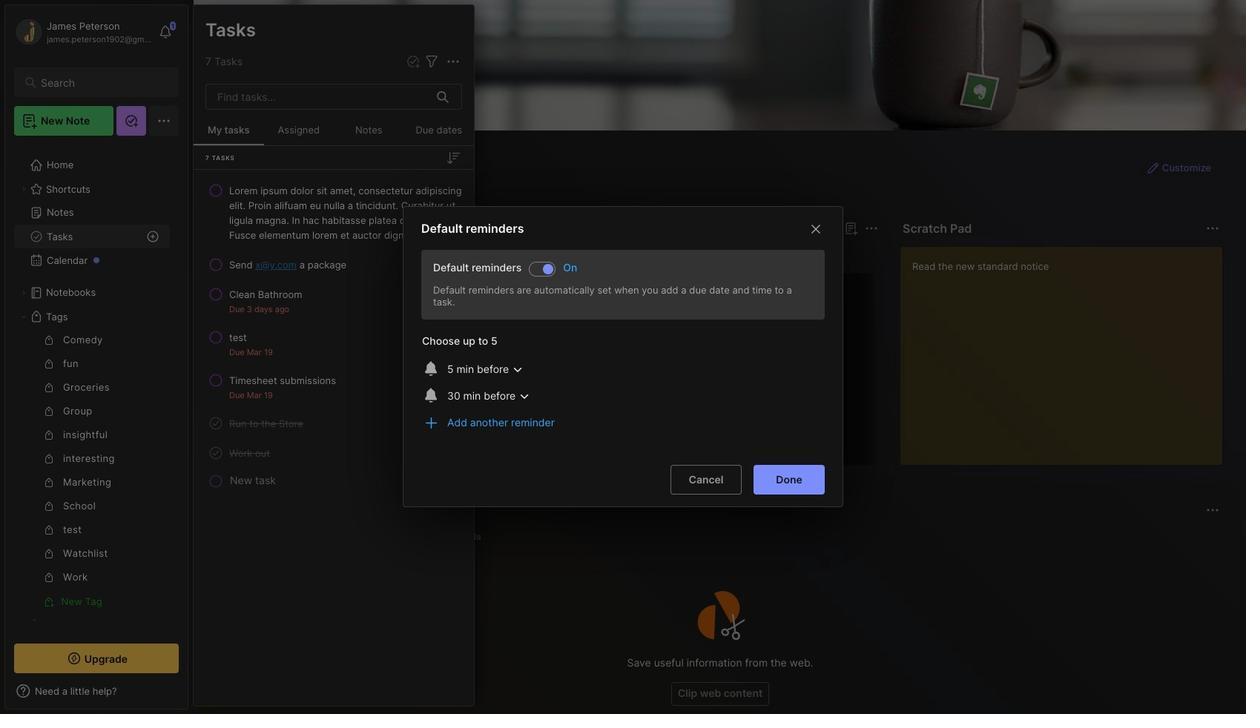 Task type: describe. For each thing, give the bounding box(es) containing it.
expand notebooks image
[[19, 289, 28, 298]]

group inside main element
[[14, 329, 170, 614]]

5 row from the top
[[200, 367, 468, 407]]

6 row from the top
[[200, 410, 468, 437]]

1 task reminder time field from the top
[[442, 359, 530, 382]]

Search text field
[[41, 76, 166, 90]]

expand tags image
[[19, 312, 28, 321]]

work out 6 cell
[[229, 446, 270, 461]]

Find tasks… text field
[[209, 85, 428, 109]]

Start writing… text field
[[913, 247, 1222, 453]]

close image
[[808, 221, 825, 238]]

send x@y.com a package 1 cell
[[229, 258, 347, 272]]

new task image
[[406, 54, 421, 69]]

clean bathroom 2 cell
[[229, 287, 302, 302]]

1 row from the top
[[200, 177, 468, 249]]

main element
[[0, 0, 193, 715]]

1 tab list from the top
[[220, 246, 877, 264]]



Task type: vqa. For each thing, say whether or not it's contained in the screenshot.
Default task note field
no



Task type: locate. For each thing, give the bounding box(es) containing it.
2 row from the top
[[200, 252, 468, 278]]

timesheet submissions 4 cell
[[229, 373, 336, 388]]

2 task reminder time field from the top
[[442, 385, 537, 409]]

defaultreminders image
[[544, 264, 554, 275]]

tree inside main element
[[5, 145, 188, 670]]

0 vertical spatial task reminder time field
[[442, 359, 530, 382]]

run to the store 5 cell
[[229, 416, 303, 431]]

1 vertical spatial task reminder time field
[[442, 385, 537, 409]]

tab list
[[220, 246, 877, 264], [220, 528, 1218, 546]]

thumbnail image
[[364, 376, 420, 433]]

7 row from the top
[[200, 440, 468, 467]]

group
[[14, 329, 170, 614]]

tree
[[5, 145, 188, 670]]

test 3 cell
[[229, 330, 247, 345]]

4 row from the top
[[200, 324, 468, 364]]

row group
[[194, 176, 474, 492], [217, 273, 1247, 475]]

2 tab list from the top
[[220, 528, 1218, 546]]

tab
[[220, 246, 264, 264], [270, 246, 330, 264], [220, 528, 277, 546], [334, 528, 396, 546], [402, 528, 441, 546], [447, 528, 488, 546]]

row
[[200, 177, 468, 249], [200, 252, 468, 278], [200, 281, 468, 321], [200, 324, 468, 364], [200, 367, 468, 407], [200, 410, 468, 437], [200, 440, 468, 467]]

lorem ipsum dolor sit amet, consectetur adipiscing elit. proin alifuam eu nulla a tincidunt. curabitur ut ligula magna. in hac habitasse platea dictumst. fusce elementum lorem et auctor dignissim. proin eget mi id urna euismod consectetur. pellentesque porttitor ac urna quis fermentum: 0 cell
[[229, 183, 462, 243]]

3 row from the top
[[200, 281, 468, 321]]

1 vertical spatial tab list
[[220, 528, 1218, 546]]

Task reminder time field
[[442, 359, 530, 382], [442, 385, 537, 409]]

0 vertical spatial tab list
[[220, 246, 877, 264]]

none search field inside main element
[[41, 73, 166, 91]]

None search field
[[41, 73, 166, 91]]



